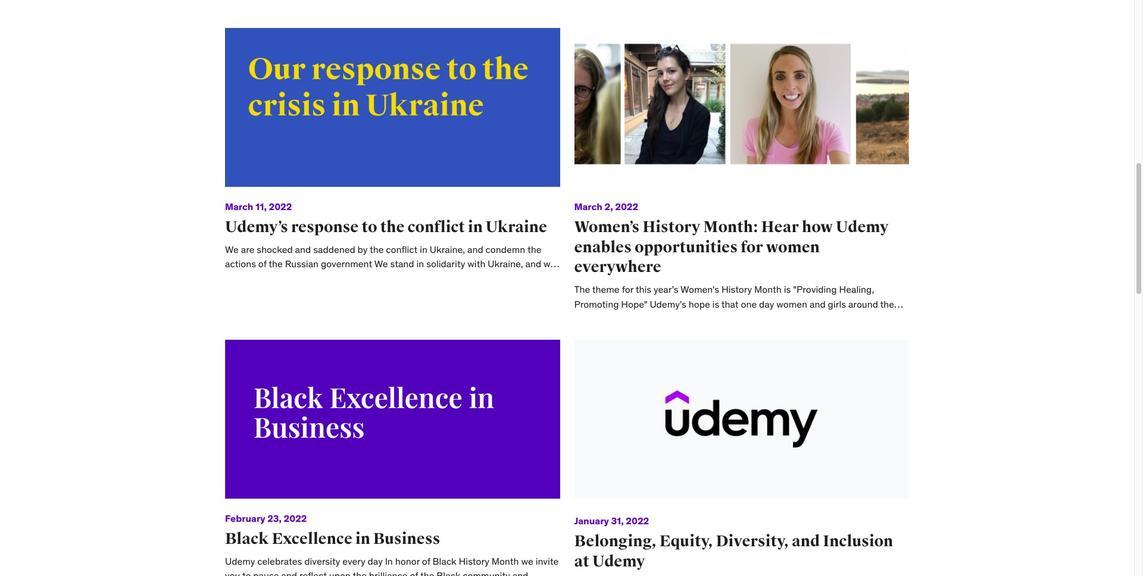 Task type: describe. For each thing, give the bounding box(es) containing it.
everywhere
[[574, 257, 661, 277]]

hear
[[761, 217, 799, 237]]

business
[[373, 529, 440, 549]]

udemy's
[[225, 217, 288, 237]]

february
[[225, 513, 265, 525]]

1 vertical spatial in
[[355, 529, 370, 549]]

the
[[380, 217, 405, 237]]

diversity,
[[716, 532, 789, 551]]

march 2, 2022
[[574, 200, 638, 212]]

11,
[[255, 200, 267, 212]]

black excellence in business
[[225, 529, 440, 549]]

udemy inside women's history month: hear how udemy enables opportunities for women everywhere
[[836, 217, 889, 237]]

udemy's response to the conflict in ukraine link
[[225, 217, 547, 237]]

month:
[[703, 217, 758, 237]]

for
[[741, 237, 763, 257]]

black
[[225, 529, 269, 549]]

ukraine
[[486, 217, 547, 237]]

january
[[574, 515, 609, 527]]

enables
[[574, 237, 632, 257]]

and
[[792, 532, 820, 551]]

31,
[[611, 515, 624, 527]]

inclusion
[[823, 532, 893, 551]]

how
[[802, 217, 833, 237]]

conflict
[[407, 217, 465, 237]]

at
[[574, 552, 589, 572]]

1 horizontal spatial in
[[468, 217, 483, 237]]

march 11, 2022
[[225, 200, 292, 212]]

23,
[[267, 513, 282, 525]]

women's
[[574, 217, 640, 237]]

equity,
[[660, 532, 713, 551]]

to
[[362, 217, 377, 237]]

2022 for excellence
[[284, 513, 307, 525]]

2022 for response
[[269, 200, 292, 212]]

february 23, 2022
[[225, 513, 307, 525]]

2,
[[605, 200, 613, 212]]



Task type: locate. For each thing, give the bounding box(es) containing it.
january 31, 2022 belonging, equity, diversity, and inclusion at udemy
[[574, 515, 893, 572]]

0 horizontal spatial in
[[355, 529, 370, 549]]

women
[[766, 237, 820, 257]]

opportunities
[[635, 237, 738, 257]]

2022 inside january 31, 2022 belonging, equity, diversity, and inclusion at udemy
[[626, 515, 649, 527]]

0 horizontal spatial udemy
[[592, 552, 645, 572]]

belonging, equity, diversity, and inclusion at udemy link
[[574, 532, 893, 572]]

women's history month: hear how udemy enables opportunities for women everywhere
[[574, 217, 889, 277]]

udemy inside january 31, 2022 belonging, equity, diversity, and inclusion at udemy
[[592, 552, 645, 572]]

1 horizontal spatial march
[[574, 200, 602, 212]]

0 vertical spatial in
[[468, 217, 483, 237]]

response
[[291, 217, 359, 237]]

black excellence in business link
[[225, 529, 440, 549]]

udemy's response to the conflict in ukraine
[[225, 217, 547, 237]]

2022 right 11,
[[269, 200, 292, 212]]

in
[[468, 217, 483, 237], [355, 529, 370, 549]]

2 march from the left
[[574, 200, 602, 212]]

march left 11,
[[225, 200, 253, 212]]

in left business
[[355, 529, 370, 549]]

2022 right 31,
[[626, 515, 649, 527]]

0 horizontal spatial march
[[225, 200, 253, 212]]

udemy
[[836, 217, 889, 237], [592, 552, 645, 572]]

2022 right 2,
[[615, 200, 638, 212]]

udemy right how
[[836, 217, 889, 237]]

march for udemy's response to the conflict in ukraine
[[225, 200, 253, 212]]

1 march from the left
[[225, 200, 253, 212]]

belonging,
[[574, 532, 657, 551]]

march left 2,
[[574, 200, 602, 212]]

in right the conflict at left top
[[468, 217, 483, 237]]

udemy down 'belonging,'
[[592, 552, 645, 572]]

march for women's history month: hear how udemy enables opportunities for women everywhere
[[574, 200, 602, 212]]

2022
[[269, 200, 292, 212], [615, 200, 638, 212], [284, 513, 307, 525], [626, 515, 649, 527]]

1 horizontal spatial udemy
[[836, 217, 889, 237]]

1 vertical spatial udemy
[[592, 552, 645, 572]]

march
[[225, 200, 253, 212], [574, 200, 602, 212]]

0 vertical spatial udemy
[[836, 217, 889, 237]]

women's history month: hear how udemy enables opportunities for women everywhere link
[[574, 217, 889, 277]]

history
[[642, 217, 700, 237]]

2022 for history
[[615, 200, 638, 212]]

excellence
[[272, 529, 352, 549]]

2022 right 23,
[[284, 513, 307, 525]]



Task type: vqa. For each thing, say whether or not it's contained in the screenshot.
months
no



